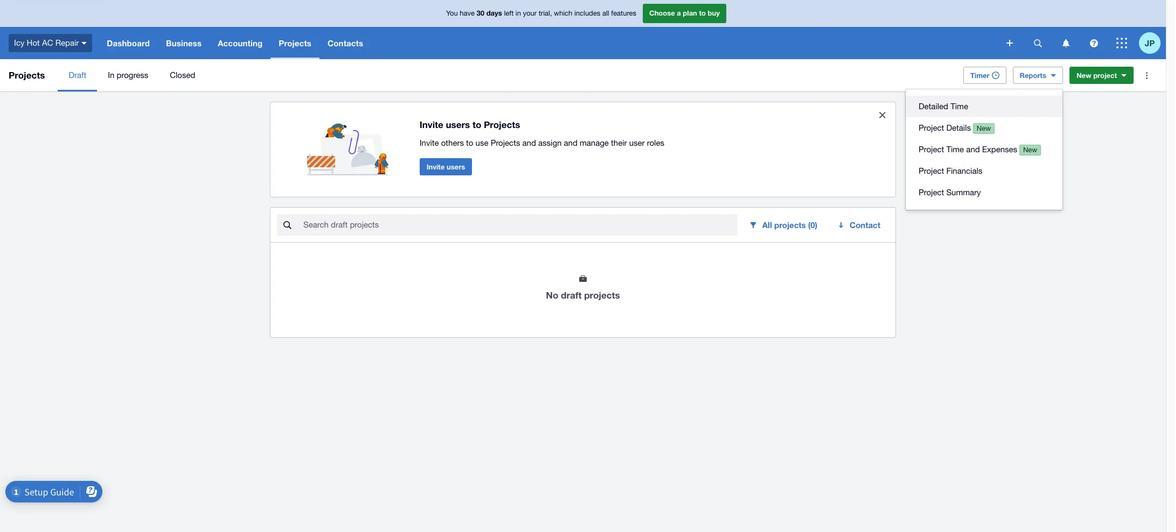 Task type: vqa. For each thing, say whether or not it's contained in the screenshot.
No accounts selected
no



Task type: describe. For each thing, give the bounding box(es) containing it.
project for project financials
[[919, 167, 944, 176]]

project financials
[[919, 167, 983, 176]]

reports
[[1020, 71, 1047, 80]]

detailed time link
[[906, 96, 1063, 117]]

a
[[677, 9, 681, 17]]

dashboard
[[107, 38, 150, 48]]

days
[[486, 9, 502, 17]]

hot
[[27, 38, 40, 47]]

draft
[[561, 290, 582, 301]]

1 horizontal spatial and
[[564, 138, 578, 147]]

icy hot ac repair
[[14, 38, 79, 47]]

new project
[[1077, 71, 1117, 80]]

closed
[[170, 71, 195, 80]]

all projects (0)
[[762, 220, 818, 230]]

left
[[504, 9, 514, 17]]

contact
[[850, 220, 881, 230]]

draft link
[[58, 59, 97, 92]]

assign
[[538, 138, 562, 147]]

contacts button
[[320, 27, 371, 59]]

all
[[602, 9, 609, 17]]

new inside popup button
[[1077, 71, 1092, 80]]

choose a plan to buy
[[649, 9, 720, 17]]

list box containing detailed time
[[906, 89, 1063, 210]]

draft
[[69, 71, 86, 80]]

user
[[629, 138, 645, 147]]

choose
[[649, 9, 675, 17]]

invite users to projects image
[[307, 111, 394, 176]]

closed link
[[159, 59, 206, 92]]

repair
[[55, 38, 79, 47]]

0 vertical spatial to
[[699, 9, 706, 17]]

icy hot ac repair button
[[0, 27, 99, 59]]

others
[[441, 138, 464, 147]]

have
[[460, 9, 475, 17]]

timer button
[[964, 67, 1006, 84]]

projects inside projects dropdown button
[[279, 38, 312, 48]]

project for project time and expenses
[[919, 145, 944, 154]]

invite users link
[[420, 158, 472, 176]]

in
[[108, 71, 114, 80]]

reports button
[[1013, 67, 1063, 84]]

contact button
[[830, 214, 889, 236]]

icy
[[14, 38, 24, 47]]

30
[[477, 9, 485, 17]]

project
[[1094, 71, 1117, 80]]

roles
[[647, 138, 664, 147]]

summary
[[947, 188, 981, 197]]

expenses
[[982, 145, 1018, 154]]

svg image
[[1090, 39, 1098, 47]]

projects up use
[[484, 119, 520, 130]]

to for use
[[466, 138, 473, 147]]

in progress link
[[97, 59, 159, 92]]

jp button
[[1139, 27, 1166, 59]]

project summary link
[[906, 182, 1063, 204]]

users for invite users
[[447, 163, 465, 171]]

you have 30 days left in your trial, which includes all features
[[446, 9, 636, 17]]

business button
[[158, 27, 210, 59]]

your
[[523, 9, 537, 17]]

invite users to projects
[[420, 119, 520, 130]]

progress
[[117, 71, 148, 80]]

timer
[[971, 71, 990, 80]]

all
[[762, 220, 772, 230]]

2 horizontal spatial and
[[966, 145, 980, 154]]

invite users
[[427, 163, 465, 171]]

invite for invite others to use projects and assign and manage their user roles
[[420, 138, 439, 147]]

Search draft projects search field
[[302, 215, 738, 236]]

invite for invite users to projects
[[420, 119, 443, 130]]

project for project details
[[919, 123, 944, 133]]

project summary
[[919, 188, 981, 197]]

users for invite users to projects
[[446, 119, 470, 130]]



Task type: locate. For each thing, give the bounding box(es) containing it.
3 project from the top
[[919, 167, 944, 176]]

group
[[906, 89, 1063, 210]]

invite down "others"
[[427, 163, 445, 171]]

new for details
[[977, 124, 991, 133]]

new down detailed time link
[[977, 124, 991, 133]]

time for project
[[947, 145, 964, 154]]

invite others to use projects and assign and manage their user roles
[[420, 138, 664, 147]]

projects
[[774, 220, 806, 230], [584, 290, 620, 301]]

ac
[[42, 38, 53, 47]]

banner
[[0, 0, 1166, 59]]

plan
[[683, 9, 697, 17]]

project for project summary
[[919, 188, 944, 197]]

business
[[166, 38, 202, 48]]

new left project
[[1077, 71, 1092, 80]]

time down details at right top
[[947, 145, 964, 154]]

(0)
[[808, 220, 818, 230]]

invite for invite users
[[427, 163, 445, 171]]

project time and expenses
[[919, 145, 1018, 154]]

group containing detailed time
[[906, 89, 1063, 210]]

1 vertical spatial projects
[[584, 290, 620, 301]]

financials
[[947, 167, 983, 176]]

in
[[516, 9, 521, 17]]

new
[[1077, 71, 1092, 80], [977, 124, 991, 133], [1023, 146, 1038, 154]]

you
[[446, 9, 458, 17]]

features
[[611, 9, 636, 17]]

projects left contacts
[[279, 38, 312, 48]]

0 horizontal spatial new
[[977, 124, 991, 133]]

users inside invite users link
[[447, 163, 465, 171]]

2 vertical spatial invite
[[427, 163, 445, 171]]

jp
[[1145, 38, 1155, 48]]

project
[[919, 123, 944, 133], [919, 145, 944, 154], [919, 167, 944, 176], [919, 188, 944, 197]]

2 vertical spatial to
[[466, 138, 473, 147]]

projects left the (0)
[[774, 220, 806, 230]]

invite up "others"
[[420, 119, 443, 130]]

contacts
[[328, 38, 363, 48]]

2 project from the top
[[919, 145, 944, 154]]

to for projects
[[473, 119, 481, 130]]

project up project summary
[[919, 167, 944, 176]]

accounting
[[218, 38, 263, 48]]

no
[[546, 290, 559, 301]]

buy
[[708, 9, 720, 17]]

to up use
[[473, 119, 481, 130]]

which
[[554, 9, 572, 17]]

invite
[[420, 119, 443, 130], [420, 138, 439, 147], [427, 163, 445, 171]]

1 horizontal spatial projects
[[774, 220, 806, 230]]

invite left "others"
[[420, 138, 439, 147]]

0 vertical spatial new
[[1077, 71, 1092, 80]]

new project button
[[1070, 67, 1134, 84]]

their
[[611, 138, 627, 147]]

and left assign
[[523, 138, 536, 147]]

2 horizontal spatial new
[[1077, 71, 1092, 80]]

projects right use
[[491, 138, 520, 147]]

0 vertical spatial invite
[[420, 119, 443, 130]]

svg image inside the icy hot ac repair popup button
[[82, 42, 87, 45]]

manage
[[580, 138, 609, 147]]

projects button
[[271, 27, 320, 59]]

and up financials
[[966, 145, 980, 154]]

svg image
[[1117, 38, 1127, 49], [1034, 39, 1042, 47], [1062, 39, 1069, 47], [1007, 40, 1013, 46], [82, 42, 87, 45]]

list box
[[906, 89, 1063, 210]]

0 vertical spatial time
[[951, 102, 968, 111]]

trial,
[[539, 9, 552, 17]]

includes
[[574, 9, 601, 17]]

0 vertical spatial projects
[[774, 220, 806, 230]]

and
[[523, 138, 536, 147], [564, 138, 578, 147], [966, 145, 980, 154]]

new for time
[[1023, 146, 1038, 154]]

project financials link
[[906, 161, 1063, 182]]

1 project from the top
[[919, 123, 944, 133]]

dashboard link
[[99, 27, 158, 59]]

2 vertical spatial new
[[1023, 146, 1038, 154]]

more options image
[[1136, 65, 1158, 86]]

project down project financials
[[919, 188, 944, 197]]

details
[[947, 123, 971, 133]]

project down the project details
[[919, 145, 944, 154]]

1 vertical spatial time
[[947, 145, 964, 154]]

time
[[951, 102, 968, 111], [947, 145, 964, 154]]

all projects (0) button
[[742, 214, 826, 236]]

time for detailed
[[951, 102, 968, 111]]

projects inside popup button
[[774, 220, 806, 230]]

1 horizontal spatial new
[[1023, 146, 1038, 154]]

projects
[[279, 38, 312, 48], [9, 70, 45, 81], [484, 119, 520, 130], [491, 138, 520, 147]]

projects right draft
[[584, 290, 620, 301]]

0 horizontal spatial projects
[[584, 290, 620, 301]]

0 horizontal spatial and
[[523, 138, 536, 147]]

no draft projects
[[546, 290, 620, 301]]

detailed time
[[919, 102, 968, 111]]

4 project from the top
[[919, 188, 944, 197]]

1 vertical spatial users
[[447, 163, 465, 171]]

0 vertical spatial users
[[446, 119, 470, 130]]

project details
[[919, 123, 971, 133]]

banner containing jp
[[0, 0, 1166, 59]]

users
[[446, 119, 470, 130], [447, 163, 465, 171]]

projects down hot
[[9, 70, 45, 81]]

1 vertical spatial new
[[977, 124, 991, 133]]

to left use
[[466, 138, 473, 147]]

navigation inside banner
[[99, 27, 999, 59]]

accounting button
[[210, 27, 271, 59]]

users up "others"
[[446, 119, 470, 130]]

detailed
[[919, 102, 949, 111]]

navigation containing dashboard
[[99, 27, 999, 59]]

in progress
[[108, 71, 148, 80]]

clear image
[[872, 105, 894, 126]]

to left buy
[[699, 9, 706, 17]]

users down "others"
[[447, 163, 465, 171]]

1 vertical spatial invite
[[420, 138, 439, 147]]

navigation
[[99, 27, 999, 59]]

to
[[699, 9, 706, 17], [473, 119, 481, 130], [466, 138, 473, 147]]

project down detailed
[[919, 123, 944, 133]]

time up details at right top
[[951, 102, 968, 111]]

use
[[476, 138, 489, 147]]

new right expenses
[[1023, 146, 1038, 154]]

1 vertical spatial to
[[473, 119, 481, 130]]

and right assign
[[564, 138, 578, 147]]



